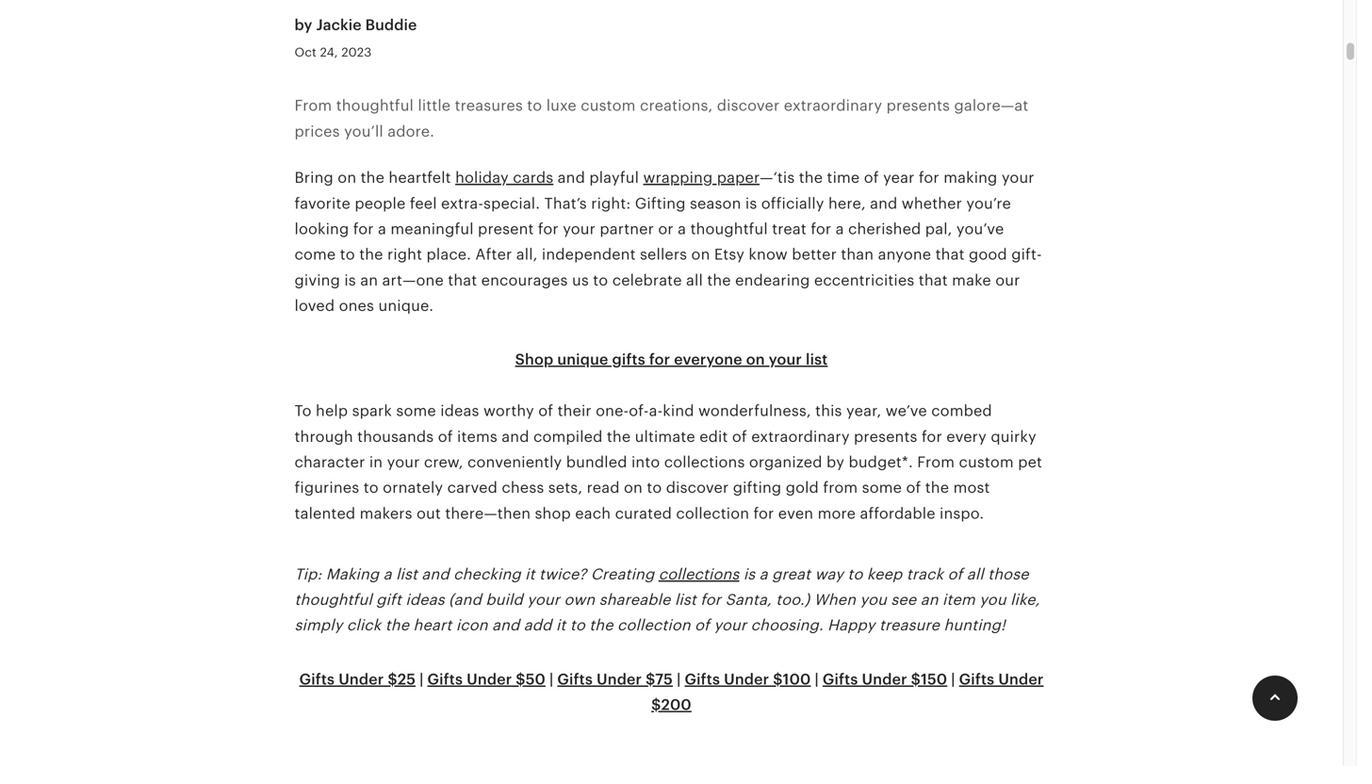 Task type: describe. For each thing, give the bounding box(es) containing it.
budget*.
[[849, 454, 913, 471]]

celebrate
[[612, 272, 682, 289]]

that down "pal,"
[[935, 246, 965, 263]]

sellers
[[640, 246, 687, 263]]

present
[[478, 220, 534, 237]]

makers
[[360, 505, 412, 522]]

little
[[418, 97, 451, 114]]

every
[[946, 428, 987, 445]]

when
[[814, 591, 856, 608]]

thoughtful inside "from thoughtful little treasures to luxe custom creations, discover extraordinary presents galore—at prices you'll adore."
[[336, 97, 414, 114]]

$75
[[646, 671, 673, 688]]

to inside "from thoughtful little treasures to luxe custom creations, discover extraordinary presents galore—at prices you'll adore."
[[527, 97, 542, 114]]

or
[[658, 220, 674, 237]]

combed
[[931, 403, 992, 419]]

and up (and on the left bottom of page
[[422, 566, 449, 583]]

and inside —'tis the time of year for making your favorite people feel extra-special. that's right: gifting season is officially here, and whether you're looking for a meaningful present for your partner or a thoughtful treat for a cherished pal, you've come to the right place. after all, independent sellers on etsy know better than anyone that good gift- giving is an art—one that encourages us to celebrate all the endearing eccentricities that make our loved ones unique.
[[870, 195, 898, 212]]

a up gift
[[383, 566, 392, 583]]

track
[[906, 566, 944, 583]]

chess
[[502, 479, 544, 496]]

extraordinary inside "from thoughtful little treasures to luxe custom creations, discover extraordinary presents galore—at prices you'll adore."
[[784, 97, 882, 114]]

unique
[[557, 351, 608, 368]]

jackie
[[316, 16, 362, 33]]

your inside to help spark some ideas worthy of their one-of-a-kind wonderfulness, this year, we've combed through thousands of items and compiled the ultimate edit of extraordinary presents for every quirky character in your crew, conveniently bundled into
[[387, 454, 420, 471]]

their
[[557, 403, 592, 419]]

custom inside "from thoughtful little treasures to luxe custom creations, discover extraordinary presents galore—at prices you'll adore."
[[581, 97, 636, 114]]

collections
[[658, 566, 739, 583]]

through
[[294, 428, 353, 445]]

wrapping paper link
[[643, 169, 760, 186]]

treasure
[[879, 617, 940, 634]]

one-
[[596, 403, 629, 419]]

0 horizontal spatial it
[[525, 566, 535, 583]]

tip:
[[294, 566, 322, 583]]

looking
[[294, 220, 349, 237]]

shop
[[535, 505, 571, 522]]

choosing.
[[751, 617, 823, 634]]

inspo.
[[940, 505, 984, 522]]

ideas inside is a great way to keep track of all those thoughtful gift ideas (and build your own shareable list for santa, too.) when you see an item you like, simply click the heart icon and add it to the collection of your choosing. happy treasure hunting!
[[406, 591, 445, 608]]

an inside is a great way to keep track of all those thoughtful gift ideas (and build your own shareable list for santa, too.) when you see an item you like, simply click the heart icon and add it to the collection of your choosing. happy treasure hunting!
[[920, 591, 938, 608]]

oct
[[294, 45, 317, 59]]

1 you from the left
[[860, 591, 887, 608]]

presents inside to help spark some ideas worthy of their one-of-a-kind wonderfulness, this year, we've combed through thousands of items and compiled the ultimate edit of extraordinary presents for every quirky character in your crew, conveniently bundled into
[[854, 428, 917, 445]]

on inside "organized by budget*. from custom pet figurines to ornately carved chess sets, read on to discover gifting gold from some of the most talented makers out there—then shop each"
[[624, 479, 643, 496]]

the left right
[[359, 246, 383, 263]]

thoughtful inside —'tis the time of year for making your favorite people feel extra-special. that's right: gifting season is officially here, and whether you're looking for a meaningful present for your partner or a thoughtful treat for a cherished pal, you've come to the right place. after all, independent sellers on etsy know better than anyone that good gift- giving is an art—one that encourages us to celebrate all the endearing eccentricities that make our loved ones unique.
[[690, 220, 768, 237]]

own
[[564, 591, 595, 608]]

a down "here," at the top
[[836, 220, 844, 237]]

making
[[326, 566, 379, 583]]

bundled
[[566, 454, 627, 471]]

holiday cards link
[[455, 169, 553, 186]]

right:
[[591, 195, 631, 212]]

for even more affordable inspo.
[[749, 505, 984, 522]]

to down into
[[647, 479, 662, 496]]

—'tis the time of year for making your favorite people feel extra-special. that's right: gifting season is officially here, and whether you're looking for a meaningful present for your partner or a thoughtful treat for a cherished pal, you've come to the right place. after all, independent sellers on etsy know better than anyone that good gift- giving is an art—one that encourages us to celebrate all the endearing eccentricities that make our loved ones unique.
[[294, 169, 1042, 314]]

character
[[294, 454, 365, 471]]

eccentricities
[[814, 272, 914, 289]]

people
[[355, 195, 406, 212]]

click
[[347, 617, 381, 634]]

by inside "organized by budget*. from custom pet figurines to ornately carved chess sets, read on to discover gifting gold from some of the most talented makers out there—then shop each"
[[826, 454, 844, 471]]

of inside —'tis the time of year for making your favorite people feel extra-special. that's right: gifting season is officially here, and whether you're looking for a meaningful present for your partner or a thoughtful treat for a cherished pal, you've come to the right place. after all, independent sellers on etsy know better than anyone that good gift- giving is an art—one that encourages us to celebrate all the endearing eccentricities that make our loved ones unique.
[[864, 169, 879, 186]]

a right the or on the top left of page
[[678, 220, 686, 237]]

shop
[[515, 351, 553, 368]]

tip: making a list and checking it twice? creating collections
[[294, 566, 739, 583]]

shop unique gifts for everyone on your list link
[[515, 351, 828, 368]]

for down gifting
[[753, 505, 774, 522]]

your down santa,
[[714, 617, 747, 634]]

even
[[778, 505, 813, 522]]

checking
[[453, 566, 521, 583]]

your up independent
[[563, 220, 596, 237]]

3 gifts from the left
[[557, 671, 593, 688]]

edit
[[699, 428, 728, 445]]

discover inside "from thoughtful little treasures to luxe custom creations, discover extraordinary presents galore—at prices you'll adore."
[[717, 97, 780, 114]]

that left make
[[919, 272, 948, 289]]

place.
[[426, 246, 471, 263]]

the inside "organized by budget*. from custom pet figurines to ornately carved chess sets, read on to discover gifting gold from some of the most talented makers out there—then shop each"
[[925, 479, 949, 496]]

anyone
[[878, 246, 931, 263]]

creations,
[[640, 97, 713, 114]]

1 under from the left
[[339, 671, 384, 688]]

$25
[[388, 671, 416, 688]]

all inside —'tis the time of year for making your favorite people feel extra-special. that's right: gifting season is officially here, and whether you're looking for a meaningful present for your partner or a thoughtful treat for a cherished pal, you've come to the right place. after all, independent sellers on etsy know better than anyone that good gift- giving is an art—one that encourages us to celebrate all the endearing eccentricities that make our loved ones unique.
[[686, 272, 703, 289]]

santa,
[[725, 591, 772, 608]]

add
[[524, 617, 552, 634]]

gifting
[[733, 479, 782, 496]]

item
[[942, 591, 975, 608]]

0 vertical spatial is
[[745, 195, 757, 212]]

feel
[[410, 195, 437, 212]]

your up 'you're'
[[1002, 169, 1034, 186]]

into
[[631, 454, 660, 471]]

organized
[[749, 454, 822, 471]]

from
[[823, 479, 858, 496]]

it inside is a great way to keep track of all those thoughtful gift ideas (and build your own shareable list for santa, too.) when you see an item you like, simply click the heart icon and add it to the collection of your choosing. happy treasure hunting!
[[556, 617, 566, 634]]

a-
[[649, 403, 663, 419]]

and inside to help spark some ideas worthy of their one-of-a-kind wonderfulness, this year, we've combed through thousands of items and compiled the ultimate edit of extraordinary presents for every quirky character in your crew, conveniently bundled into
[[502, 428, 529, 445]]

for inside to help spark some ideas worthy of their one-of-a-kind wonderfulness, this year, we've combed through thousands of items and compiled the ultimate edit of extraordinary presents for every quirky character in your crew, conveniently bundled into
[[922, 428, 942, 445]]

us
[[572, 272, 589, 289]]

from inside "from thoughtful little treasures to luxe custom creations, discover extraordinary presents galore—at prices you'll adore."
[[294, 97, 332, 114]]

each
[[575, 505, 611, 522]]

keep
[[867, 566, 902, 583]]

to right us
[[593, 272, 608, 289]]

on right bring
[[338, 169, 356, 186]]

treat
[[772, 220, 807, 237]]

bring on the heartfelt holiday cards and playful wrapping paper
[[294, 169, 760, 186]]

to help spark some ideas worthy of their one-of-a-kind wonderfulness, this year, we've combed through thousands of items and compiled the ultimate edit of extraordinary presents for every quirky character in your crew, conveniently bundled into
[[294, 403, 1036, 471]]

5 under from the left
[[862, 671, 907, 688]]

happy
[[828, 617, 875, 634]]

a down the people
[[378, 220, 386, 237]]

collection
[[617, 617, 691, 634]]

those
[[988, 566, 1029, 583]]

gifts under $150 link
[[823, 671, 947, 688]]

gifts under $200 link
[[651, 671, 1044, 713]]

heart
[[413, 617, 452, 634]]

gifts under $25 | gifts under $50 | gifts under $75 | gifts under $100 | gifts under $150 |
[[299, 671, 959, 688]]

more
[[818, 505, 856, 522]]

discover inside "organized by budget*. from custom pet figurines to ornately carved chess sets, read on to discover gifting gold from some of the most talented makers out there—then shop each"
[[666, 479, 729, 496]]

out
[[417, 505, 441, 522]]

from thoughtful little treasures to luxe custom creations, discover extraordinary presents galore—at prices you'll adore.
[[294, 97, 1029, 140]]

your up wonderfulness,
[[769, 351, 802, 368]]

there—then
[[445, 505, 531, 522]]

gift-
[[1011, 246, 1042, 263]]

encourages
[[481, 272, 568, 289]]

of inside "organized by budget*. from custom pet figurines to ornately carved chess sets, read on to discover gifting gold from some of the most talented makers out there—then shop each"
[[906, 479, 921, 496]]



Task type: vqa. For each thing, say whether or not it's contained in the screenshot.
topmost Housewarming
no



Task type: locate. For each thing, give the bounding box(es) containing it.
presents left 'galore—at'
[[886, 97, 950, 114]]

help
[[316, 403, 348, 419]]

partner
[[600, 220, 654, 237]]

prices
[[294, 123, 340, 140]]

for left every
[[922, 428, 942, 445]]

3 under from the left
[[597, 671, 642, 688]]

to down own
[[570, 617, 585, 634]]

and up that's
[[558, 169, 585, 186]]

for down the people
[[353, 220, 374, 237]]

0 vertical spatial thoughtful
[[336, 97, 414, 114]]

you've
[[956, 220, 1004, 237]]

under left $75
[[597, 671, 642, 688]]

spark
[[352, 403, 392, 419]]

is down paper
[[745, 195, 757, 212]]

under inside gifts under $200
[[998, 671, 1044, 688]]

is up santa,
[[743, 566, 755, 583]]

some
[[396, 403, 436, 419], [862, 479, 902, 496]]

gifts down simply
[[299, 671, 335, 688]]

0 vertical spatial custom
[[581, 97, 636, 114]]

the left the most
[[925, 479, 949, 496]]

ideas up items at the left bottom
[[440, 403, 479, 419]]

from down every
[[917, 454, 955, 471]]

list
[[806, 351, 828, 368], [396, 566, 418, 583], [675, 591, 696, 608]]

2 | from the left
[[549, 671, 554, 688]]

0 horizontal spatial you
[[860, 591, 887, 608]]

5 | from the left
[[951, 671, 955, 688]]

playful
[[589, 169, 639, 186]]

affordable
[[860, 505, 935, 522]]

extraordinary
[[784, 97, 882, 114], [751, 428, 850, 445]]

for down collections
[[700, 591, 721, 608]]

gifts up $200
[[685, 671, 720, 688]]

of up item
[[948, 566, 963, 583]]

(and
[[449, 591, 482, 608]]

thoughtful up 'etsy'
[[690, 220, 768, 237]]

know
[[749, 246, 788, 263]]

under left $100
[[724, 671, 769, 688]]

0 vertical spatial an
[[360, 272, 378, 289]]

custom inside "organized by budget*. from custom pet figurines to ornately carved chess sets, read on to discover gifting gold from some of the most talented makers out there—then shop each"
[[959, 454, 1014, 471]]

list up 'this'
[[806, 351, 828, 368]]

oct 24, 2023
[[294, 45, 372, 59]]

1 vertical spatial an
[[920, 591, 938, 608]]

crew,
[[424, 454, 463, 471]]

from up prices
[[294, 97, 332, 114]]

1 horizontal spatial it
[[556, 617, 566, 634]]

of right edit
[[732, 428, 747, 445]]

the down 'etsy'
[[707, 272, 731, 289]]

some inside to help spark some ideas worthy of their one-of-a-kind wonderfulness, this year, we've combed through thousands of items and compiled the ultimate edit of extraordinary presents for every quirky character in your crew, conveniently bundled into
[[396, 403, 436, 419]]

paper
[[717, 169, 760, 186]]

to down in
[[364, 479, 379, 496]]

0 vertical spatial extraordinary
[[784, 97, 882, 114]]

adore.
[[388, 123, 434, 140]]

2023
[[341, 45, 372, 59]]

4 under from the left
[[724, 671, 769, 688]]

under left $25
[[339, 671, 384, 688]]

extraordinary up organized
[[751, 428, 850, 445]]

custom right luxe at the left top of the page
[[581, 97, 636, 114]]

come
[[294, 246, 336, 263]]

thoughtful inside is a great way to keep track of all those thoughtful gift ideas (and build your own shareable list for santa, too.) when you see an item you like, simply click the heart icon and add it to the collection of your choosing. happy treasure hunting!
[[294, 591, 372, 608]]

an right see
[[920, 591, 938, 608]]

our
[[995, 272, 1020, 289]]

and up conveniently
[[502, 428, 529, 445]]

4 | from the left
[[815, 671, 819, 688]]

on down into
[[624, 479, 643, 496]]

and inside is a great way to keep track of all those thoughtful gift ideas (and build your own shareable list for santa, too.) when you see an item you like, simply click the heart icon and add it to the collection of your choosing. happy treasure hunting!
[[492, 617, 520, 634]]

build
[[486, 591, 523, 608]]

the down own
[[589, 617, 613, 634]]

under down hunting!
[[998, 671, 1044, 688]]

presents up budget*.
[[854, 428, 917, 445]]

1 vertical spatial list
[[396, 566, 418, 583]]

0 vertical spatial presents
[[886, 97, 950, 114]]

gifts under $25 link
[[299, 671, 416, 688]]

1 | from the left
[[419, 671, 424, 688]]

shareable
[[599, 591, 671, 608]]

1 vertical spatial extraordinary
[[751, 428, 850, 445]]

way
[[815, 566, 843, 583]]

items
[[457, 428, 497, 445]]

gifts inside gifts under $200
[[959, 671, 994, 688]]

it right add
[[556, 617, 566, 634]]

discover right creations,
[[717, 97, 780, 114]]

than
[[841, 246, 874, 263]]

presents inside "from thoughtful little treasures to luxe custom creations, discover extraordinary presents galore—at prices you'll adore."
[[886, 97, 950, 114]]

thousands
[[357, 428, 434, 445]]

on inside —'tis the time of year for making your favorite people feel extra-special. that's right: gifting season is officially here, and whether you're looking for a meaningful present for your partner or a thoughtful treat for a cherished pal, you've come to the right place. after all, independent sellers on etsy know better than anyone that good gift- giving is an art—one that encourages us to celebrate all the endearing eccentricities that make our loved ones unique.
[[691, 246, 710, 263]]

0 horizontal spatial an
[[360, 272, 378, 289]]

thoughtful
[[336, 97, 414, 114], [690, 220, 768, 237], [294, 591, 372, 608]]

0 horizontal spatial list
[[396, 566, 418, 583]]

gifting
[[635, 195, 686, 212]]

for up better
[[811, 220, 831, 237]]

list inside is a great way to keep track of all those thoughtful gift ideas (and build your own shareable list for santa, too.) when you see an item you like, simply click the heart icon and add it to the collection of your choosing. happy treasure hunting!
[[675, 591, 696, 608]]

2 gifts from the left
[[427, 671, 463, 688]]

| right $75
[[677, 671, 681, 688]]

read
[[587, 479, 620, 496]]

on
[[338, 169, 356, 186], [691, 246, 710, 263], [746, 351, 765, 368], [624, 479, 643, 496]]

1 horizontal spatial you
[[979, 591, 1006, 608]]

under left $150
[[862, 671, 907, 688]]

1 vertical spatial it
[[556, 617, 566, 634]]

some up thousands
[[396, 403, 436, 419]]

gifts under $75 link
[[557, 671, 673, 688]]

| right $150
[[951, 671, 955, 688]]

discover down edit
[[666, 479, 729, 496]]

all up item
[[967, 566, 984, 583]]

6 under from the left
[[998, 671, 1044, 688]]

better
[[792, 246, 837, 263]]

a inside is a great way to keep track of all those thoughtful gift ideas (and build your own shareable list for santa, too.) when you see an item you like, simply click the heart icon and add it to the collection of your choosing. happy treasure hunting!
[[759, 566, 768, 583]]

by up the oct
[[294, 16, 312, 33]]

extra-
[[441, 195, 484, 212]]

to right way at the right bottom of page
[[848, 566, 863, 583]]

for
[[919, 169, 939, 186], [353, 220, 374, 237], [538, 220, 559, 237], [811, 220, 831, 237], [649, 351, 670, 368], [922, 428, 942, 445], [753, 505, 774, 522], [700, 591, 721, 608]]

0 horizontal spatial custom
[[581, 97, 636, 114]]

of left their on the bottom of page
[[538, 403, 553, 419]]

0 vertical spatial list
[[806, 351, 828, 368]]

2 horizontal spatial list
[[806, 351, 828, 368]]

after
[[475, 246, 512, 263]]

1 horizontal spatial custom
[[959, 454, 1014, 471]]

some inside "organized by budget*. from custom pet figurines to ornately carved chess sets, read on to discover gifting gold from some of the most talented makers out there—then shop each"
[[862, 479, 902, 496]]

your up add
[[527, 591, 560, 608]]

1 vertical spatial thoughtful
[[690, 220, 768, 237]]

the down gift
[[385, 617, 409, 634]]

unique.
[[378, 297, 434, 314]]

1 gifts from the left
[[299, 671, 335, 688]]

that down place.
[[448, 272, 477, 289]]

ornately
[[383, 479, 443, 496]]

and down build
[[492, 617, 520, 634]]

thoughtful up simply
[[294, 591, 372, 608]]

gifts right $50
[[557, 671, 593, 688]]

of left year
[[864, 169, 879, 186]]

art—one
[[382, 272, 444, 289]]

for up whether
[[919, 169, 939, 186]]

1 vertical spatial is
[[344, 272, 356, 289]]

quirky
[[991, 428, 1036, 445]]

1 vertical spatial by
[[826, 454, 844, 471]]

the inside to help spark some ideas worthy of their one-of-a-kind wonderfulness, this year, we've combed through thousands of items and compiled the ultimate edit of extraordinary presents for every quirky character in your crew, conveniently bundled into
[[607, 428, 631, 445]]

0 horizontal spatial from
[[294, 97, 332, 114]]

to
[[294, 403, 312, 419]]

1 horizontal spatial an
[[920, 591, 938, 608]]

you down those
[[979, 591, 1006, 608]]

like,
[[1010, 591, 1040, 608]]

4 gifts from the left
[[685, 671, 720, 688]]

all inside is a great way to keep track of all those thoughtful gift ideas (and build your own shareable list for santa, too.) when you see an item you like, simply click the heart icon and add it to the collection of your choosing. happy treasure hunting!
[[967, 566, 984, 583]]

a left great
[[759, 566, 768, 583]]

1 vertical spatial presents
[[854, 428, 917, 445]]

2 under from the left
[[467, 671, 512, 688]]

| right $50
[[549, 671, 554, 688]]

for right gifts
[[649, 351, 670, 368]]

0 vertical spatial all
[[686, 272, 703, 289]]

cards
[[513, 169, 553, 186]]

you down 'keep'
[[860, 591, 887, 608]]

meaningful
[[391, 220, 474, 237]]

2 vertical spatial list
[[675, 591, 696, 608]]

0 vertical spatial discover
[[717, 97, 780, 114]]

extraordinary up time at the right top of the page
[[784, 97, 882, 114]]

1 vertical spatial discover
[[666, 479, 729, 496]]

the down "one-"
[[607, 428, 631, 445]]

time
[[827, 169, 860, 186]]

2 vertical spatial is
[[743, 566, 755, 583]]

cherished
[[848, 220, 921, 237]]

0 horizontal spatial some
[[396, 403, 436, 419]]

gifts right $25
[[427, 671, 463, 688]]

of up "crew,"
[[438, 428, 453, 445]]

pal,
[[925, 220, 952, 237]]

here,
[[828, 195, 866, 212]]

for inside is a great way to keep track of all those thoughtful gift ideas (and build your own shareable list for santa, too.) when you see an item you like, simply click the heart icon and add it to the collection of your choosing. happy treasure hunting!
[[700, 591, 721, 608]]

is inside is a great way to keep track of all those thoughtful gift ideas (and build your own shareable list for santa, too.) when you see an item you like, simply click the heart icon and add it to the collection of your choosing. happy treasure hunting!
[[743, 566, 755, 583]]

your down thousands
[[387, 454, 420, 471]]

0 vertical spatial some
[[396, 403, 436, 419]]

an inside —'tis the time of year for making your favorite people feel extra-special. that's right: gifting season is officially here, and whether you're looking for a meaningful present for your partner or a thoughtful treat for a cherished pal, you've come to the right place. after all, independent sellers on etsy know better than anyone that good gift- giving is an art—one that encourages us to celebrate all the endearing eccentricities that make our loved ones unique.
[[360, 272, 378, 289]]

list down collections
[[675, 591, 696, 608]]

galore—at
[[954, 97, 1029, 114]]

compiled
[[533, 428, 603, 445]]

$50
[[516, 671, 546, 688]]

the up the people
[[361, 169, 385, 186]]

by
[[294, 16, 312, 33], [826, 454, 844, 471]]

0 horizontal spatial by
[[294, 16, 312, 33]]

1 horizontal spatial by
[[826, 454, 844, 471]]

$200
[[651, 696, 692, 713]]

some down budget*.
[[862, 479, 902, 496]]

all,
[[516, 246, 538, 263]]

of up affordable
[[906, 479, 921, 496]]

too.)
[[776, 591, 810, 608]]

and up the cherished
[[870, 195, 898, 212]]

ones
[[339, 297, 374, 314]]

from inside "organized by budget*. from custom pet figurines to ornately carved chess sets, read on to discover gifting gold from some of the most talented makers out there—then shop each"
[[917, 454, 955, 471]]

1 horizontal spatial from
[[917, 454, 955, 471]]

loved
[[294, 297, 335, 314]]

—'tis
[[760, 169, 795, 186]]

all down sellers
[[686, 272, 703, 289]]

talented
[[294, 505, 356, 522]]

6 gifts from the left
[[959, 671, 994, 688]]

list up gift
[[396, 566, 418, 583]]

giving
[[294, 272, 340, 289]]

0 vertical spatial it
[[525, 566, 535, 583]]

| right $100
[[815, 671, 819, 688]]

worthy
[[483, 403, 534, 419]]

holiday
[[455, 169, 509, 186]]

kind
[[663, 403, 694, 419]]

1 horizontal spatial some
[[862, 479, 902, 496]]

it left twice?
[[525, 566, 535, 583]]

is up the ones
[[344, 272, 356, 289]]

2 you from the left
[[979, 591, 1006, 608]]

0 vertical spatial by
[[294, 16, 312, 33]]

right
[[387, 246, 422, 263]]

most
[[953, 479, 990, 496]]

from
[[294, 97, 332, 114], [917, 454, 955, 471]]

simply
[[294, 617, 343, 634]]

is a great way to keep track of all those thoughtful gift ideas (and build your own shareable list for santa, too.) when you see an item you like, simply click the heart icon and add it to the collection of your choosing. happy treasure hunting!
[[294, 566, 1040, 634]]

of right collection
[[695, 617, 710, 634]]

5 gifts from the left
[[823, 671, 858, 688]]

on left 'etsy'
[[691, 246, 710, 263]]

ultimate
[[635, 428, 695, 445]]

1 vertical spatial from
[[917, 454, 955, 471]]

1 vertical spatial custom
[[959, 454, 1014, 471]]

0 vertical spatial from
[[294, 97, 332, 114]]

year,
[[846, 403, 881, 419]]

0 vertical spatial ideas
[[440, 403, 479, 419]]

ideas inside to help spark some ideas worthy of their one-of-a-kind wonderfulness, this year, we've combed through thousands of items and compiled the ultimate edit of extraordinary presents for every quirky character in your crew, conveniently bundled into
[[440, 403, 479, 419]]

1 vertical spatial ideas
[[406, 591, 445, 608]]

for down that's
[[538, 220, 559, 237]]

good
[[969, 246, 1007, 263]]

gifts under $100 link
[[685, 671, 811, 688]]

extraordinary inside to help spark some ideas worthy of their one-of-a-kind wonderfulness, this year, we've combed through thousands of items and compiled the ultimate edit of extraordinary presents for every quirky character in your crew, conveniently bundled into
[[751, 428, 850, 445]]

the up officially
[[799, 169, 823, 186]]

1 vertical spatial some
[[862, 479, 902, 496]]

an up the ones
[[360, 272, 378, 289]]

to left luxe at the left top of the page
[[527, 97, 542, 114]]

to
[[527, 97, 542, 114], [340, 246, 355, 263], [593, 272, 608, 289], [364, 479, 379, 496], [647, 479, 662, 496], [848, 566, 863, 583], [570, 617, 585, 634]]

| right $25
[[419, 671, 424, 688]]

making
[[944, 169, 997, 186]]

thoughtful up you'll on the left of page
[[336, 97, 414, 114]]

2 vertical spatial thoughtful
[[294, 591, 372, 608]]

on right 'everyone'
[[746, 351, 765, 368]]

sets,
[[548, 479, 583, 496]]

to right come
[[340, 246, 355, 263]]

1 horizontal spatial list
[[675, 591, 696, 608]]

gifts right $100
[[823, 671, 858, 688]]

organized by budget*. from custom pet figurines to ornately carved chess sets, read on to discover gifting gold from some of the most talented makers out there—then shop each
[[294, 454, 1042, 522]]

1 horizontal spatial all
[[967, 566, 984, 583]]

0 horizontal spatial all
[[686, 272, 703, 289]]

gifts right $150
[[959, 671, 994, 688]]

figurines
[[294, 479, 359, 496]]

3 | from the left
[[677, 671, 681, 688]]

icon
[[456, 617, 488, 634]]

treasures
[[455, 97, 523, 114]]

ideas up heart
[[406, 591, 445, 608]]

1 vertical spatial all
[[967, 566, 984, 583]]

ideas
[[440, 403, 479, 419], [406, 591, 445, 608]]

hunting!
[[944, 617, 1005, 634]]



